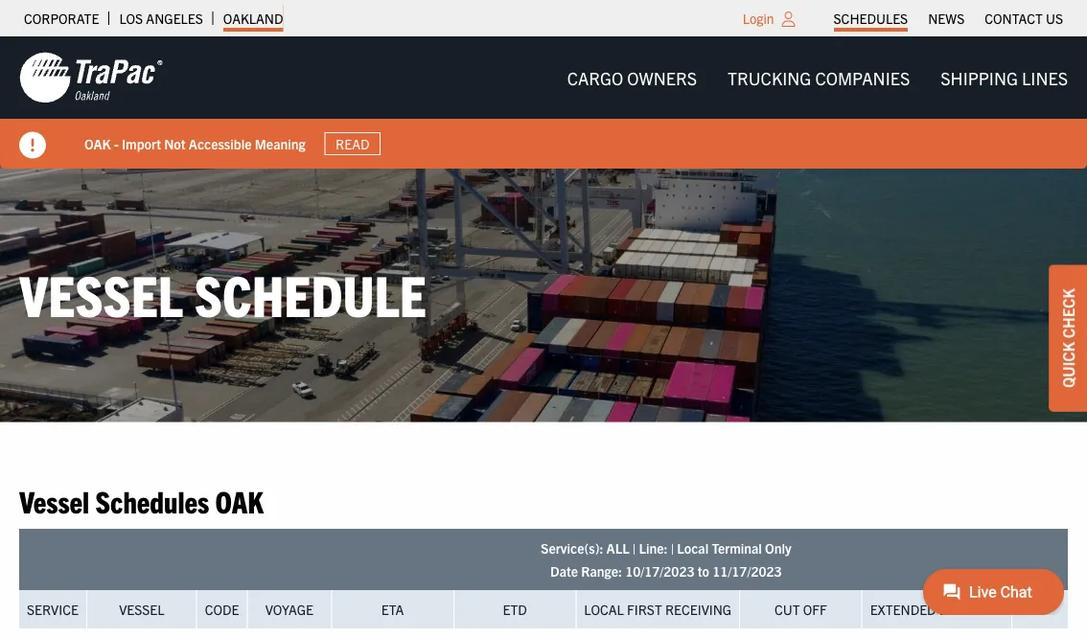 Task type: locate. For each thing, give the bounding box(es) containing it.
banner
[[0, 36, 1088, 169]]

trucking companies
[[728, 67, 911, 88]]

eta
[[382, 601, 404, 619]]

date
[[551, 563, 579, 580]]

2 vertical spatial vessel
[[119, 601, 165, 619]]

meaning
[[255, 135, 306, 152]]

menu bar down light image
[[552, 58, 1084, 97]]

schedules link
[[834, 5, 909, 32]]

los angeles
[[119, 10, 203, 27]]

quick check link
[[1050, 265, 1088, 412]]

cargo
[[568, 67, 624, 88]]

local
[[678, 540, 709, 557], [585, 601, 624, 619]]

1 horizontal spatial oak
[[215, 482, 264, 519]]

0 vertical spatial local
[[678, 540, 709, 557]]

vessel for vessel schedule
[[19, 258, 183, 328]]

local down range:
[[585, 601, 624, 619]]

extended
[[871, 601, 937, 619]]

to
[[698, 563, 710, 580]]

1 horizontal spatial local
[[678, 540, 709, 557]]

corporate
[[24, 10, 99, 27]]

| right 'all'
[[633, 540, 636, 557]]

code
[[205, 601, 239, 619]]

vessel
[[19, 258, 183, 328], [19, 482, 89, 519], [119, 601, 165, 619]]

contact us
[[986, 10, 1064, 27]]

los angeles link
[[119, 5, 203, 32]]

1 horizontal spatial |
[[671, 540, 674, 557]]

terminal
[[712, 540, 763, 557]]

0 vertical spatial vessel
[[19, 258, 183, 328]]

light image
[[782, 12, 796, 27]]

only
[[766, 540, 792, 557]]

oak - import not accessible meaning
[[84, 135, 306, 152]]

0 horizontal spatial schedules
[[95, 482, 209, 519]]

1 vertical spatial menu bar
[[552, 58, 1084, 97]]

1 horizontal spatial schedules
[[834, 10, 909, 27]]

receiving
[[666, 601, 732, 619]]

read
[[336, 135, 370, 153]]

angeles
[[146, 10, 203, 27]]

trucking companies link
[[713, 58, 926, 97]]

shipping lines
[[941, 67, 1069, 88]]

schedule
[[195, 258, 427, 328]]

accessible
[[189, 135, 252, 152]]

0 horizontal spatial oak
[[84, 135, 111, 152]]

0 vertical spatial menu bar
[[824, 5, 1074, 32]]

contact
[[986, 10, 1044, 27]]

| right line:
[[671, 540, 674, 557]]

1 vertical spatial local
[[585, 601, 624, 619]]

2 | from the left
[[671, 540, 674, 557]]

contact us link
[[986, 5, 1064, 32]]

1 vertical spatial vessel
[[19, 482, 89, 519]]

|
[[633, 540, 636, 557], [671, 540, 674, 557]]

schedules
[[834, 10, 909, 27], [95, 482, 209, 519]]

menu bar up shipping
[[824, 5, 1074, 32]]

first
[[627, 601, 663, 619]]

etd
[[503, 601, 527, 619]]

shipping lines link
[[926, 58, 1084, 97]]

oak
[[84, 135, 111, 152], [215, 482, 264, 519]]

oakland
[[223, 10, 283, 27]]

not
[[164, 135, 186, 152]]

line:
[[639, 540, 668, 557]]

menu bar
[[824, 5, 1074, 32], [552, 58, 1084, 97]]

0 horizontal spatial local
[[585, 601, 624, 619]]

local up to in the bottom right of the page
[[678, 540, 709, 557]]

oakland link
[[223, 5, 283, 32]]

corporate link
[[24, 5, 99, 32]]

extended late gate
[[871, 601, 1004, 619]]

vessel for vessel schedules oak
[[19, 482, 89, 519]]

trucking
[[728, 67, 812, 88]]

1 vertical spatial schedules
[[95, 482, 209, 519]]

0 horizontal spatial |
[[633, 540, 636, 557]]

menu bar containing schedules
[[824, 5, 1074, 32]]

all
[[607, 540, 630, 557]]



Task type: vqa. For each thing, say whether or not it's contained in the screenshot.
'SHIPPING LINES' link
yes



Task type: describe. For each thing, give the bounding box(es) containing it.
service
[[27, 601, 79, 619]]

local inside the service(s): all | line: | local terminal only date range: 10/17/2023 to 11/17/2023
[[678, 540, 709, 557]]

service(s): all | line: | local terminal only date range: 10/17/2023 to 11/17/2023
[[541, 540, 792, 580]]

cargo owners link
[[552, 58, 713, 97]]

owners
[[628, 67, 698, 88]]

0 vertical spatial schedules
[[834, 10, 909, 27]]

vessel schedules oak
[[19, 482, 264, 519]]

import
[[122, 135, 161, 152]]

1 vertical spatial oak
[[215, 482, 264, 519]]

gate
[[973, 601, 1004, 619]]

voyage
[[266, 601, 314, 619]]

lines
[[1023, 67, 1069, 88]]

check
[[1059, 289, 1078, 339]]

local first receiving
[[585, 601, 732, 619]]

login link
[[743, 10, 775, 27]]

oakland image
[[19, 51, 163, 105]]

cut
[[775, 601, 801, 619]]

solid image
[[19, 132, 46, 159]]

us
[[1047, 10, 1064, 27]]

quick check
[[1059, 289, 1078, 388]]

los
[[119, 10, 143, 27]]

news
[[929, 10, 965, 27]]

0 vertical spatial oak
[[84, 135, 111, 152]]

1 | from the left
[[633, 540, 636, 557]]

quick
[[1059, 342, 1078, 388]]

shipping
[[941, 67, 1019, 88]]

read link
[[325, 132, 381, 156]]

cut off
[[775, 601, 828, 619]]

cargo owners
[[568, 67, 698, 88]]

menu bar containing cargo owners
[[552, 58, 1084, 97]]

service(s):
[[541, 540, 604, 557]]

banner containing cargo owners
[[0, 36, 1088, 169]]

11/17/2023
[[713, 563, 782, 580]]

news link
[[929, 5, 965, 32]]

-
[[114, 135, 119, 152]]

vessel schedule
[[19, 258, 427, 328]]

login
[[743, 10, 775, 27]]

late
[[940, 601, 970, 619]]

10/17/2023
[[626, 563, 695, 580]]

companies
[[816, 67, 911, 88]]

range:
[[582, 563, 623, 580]]

off
[[804, 601, 828, 619]]



